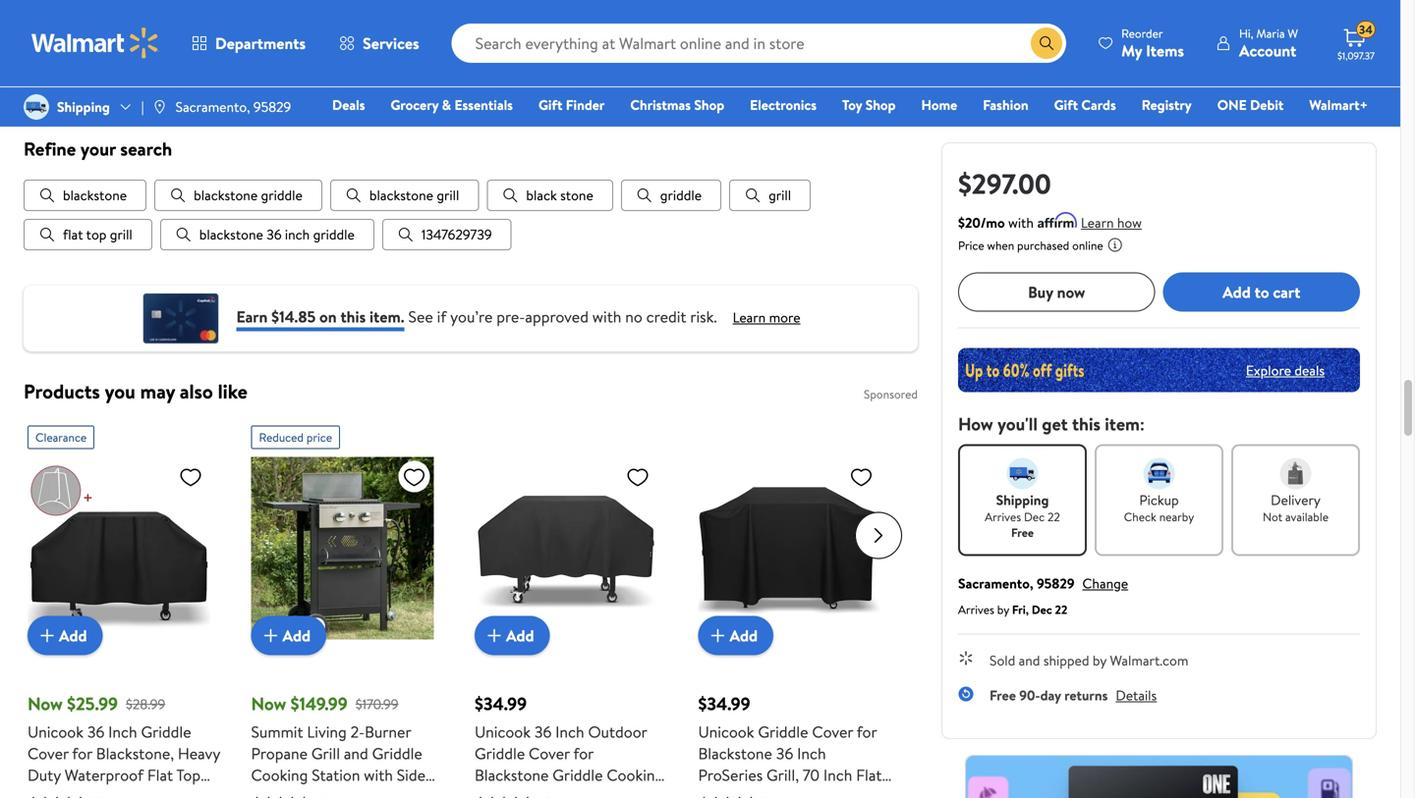 Task type: describe. For each thing, give the bounding box(es) containing it.
shipped
[[1043, 652, 1089, 671]]

inch
[[285, 225, 310, 244]]

0 vertical spatial and
[[1019, 652, 1040, 671]]

36 inside $34.99 unicook 36 inch outdoor griddle cover for blackstone griddle cooking station, waterproof
[[534, 722, 552, 744]]

cards
[[1081, 95, 1116, 114]]

departments
[[215, 32, 306, 54]]

add to favorites list, unicook griddle cover for blackstone 36 inch proseries grill, 70 inch flat top grill cover for griddle with hood, outdoor waterproof 4-burner griddle cover with sealed seam image
[[850, 466, 873, 490]]

electronics link
[[741, 94, 826, 115]]

account
[[1239, 40, 1296, 61]]

waterproof
[[65, 765, 143, 787]]

reduced price
[[259, 430, 332, 446]]

heavy
[[178, 744, 220, 765]]

you
[[105, 378, 135, 406]]

credit
[[646, 306, 686, 328]]

summit
[[251, 722, 303, 744]]

$34.99 unicook 36 inch outdoor griddle cover for blackstone griddle cooking station, waterproof
[[475, 693, 664, 799]]

learn how button
[[1081, 213, 1142, 233]]

learn for learn more
[[733, 308, 766, 327]]

1347629739 list item
[[382, 219, 512, 251]]

add for summit living 2-burner propane grill and griddle cooking station with side shelves black image
[[283, 626, 311, 647]]

finder
[[566, 95, 605, 114]]

black stone list item
[[487, 180, 613, 212]]

95829 for sacramento, 95829 change arrives by fri, dec 22
[[1037, 574, 1075, 594]]

add inside button
[[1223, 281, 1251, 303]]

add button for unicook 36 inch griddle cover for blackstone, heavy duty waterproof flat top grill cover for blackstone 4 burner griddle cooking station 1554 1825 and more, with support rack image
[[28, 617, 103, 656]]

griddle inside button
[[313, 225, 355, 244]]

items
[[493, 22, 535, 47]]

now
[[1057, 281, 1085, 303]]

36 inside $34.99 unicook griddle cover for blackstone 36 inch proseries grill, 70 inch flat top grill cover for grid
[[776, 744, 793, 765]]

$25.99
[[67, 693, 118, 717]]

$34.99 for $34.99 unicook griddle cover for blackstone 36 inch proseries grill, 70 inch flat top grill cover for grid
[[698, 693, 750, 717]]

station
[[312, 765, 360, 787]]

delivery
[[1271, 491, 1321, 510]]

unicook 36 inch griddle cover for blackstone, heavy duty waterproof flat top grill cover for blackstone 4 burner griddle cooking station 1554 1825 and more, with support rack image
[[28, 458, 210, 640]]

cover down $25.99
[[28, 744, 69, 765]]

items may be delivered on different dates
[[359, 85, 606, 104]]

1 vertical spatial free
[[990, 686, 1016, 706]]

Walmart Site-Wide search field
[[452, 24, 1066, 63]]

free 90-day returns details
[[990, 686, 1157, 706]]

1 vertical spatial on
[[319, 306, 337, 328]]

reduced
[[259, 430, 304, 446]]

blackstone for blackstone grill
[[369, 186, 433, 205]]

approved
[[525, 306, 589, 328]]

gift cards link
[[1045, 94, 1125, 115]]

get
[[1042, 412, 1068, 437]]

$34.99 for $34.99 unicook 36 inch outdoor griddle cover for blackstone griddle cooking station, waterproof
[[475, 693, 527, 717]]

intent image for pickup image
[[1143, 458, 1175, 490]]

home
[[921, 95, 957, 114]]

legal information image
[[1107, 237, 1123, 253]]

2 horizontal spatial grill
[[769, 186, 791, 205]]

dec inside shipping arrives dec 22 free
[[1024, 509, 1045, 526]]

departments button
[[175, 20, 322, 67]]

sold and shipped by walmart.com
[[990, 652, 1189, 671]]

$149.99
[[291, 693, 348, 717]]

intent image for shipping image
[[1007, 458, 1038, 490]]

|
[[141, 97, 144, 116]]

learn how
[[1081, 213, 1142, 232]]

earn $14.85 on this item. see if you're pre-approved with no credit risk.
[[236, 306, 717, 328]]

add inside button
[[442, 22, 473, 47]]

36 inside button
[[267, 225, 282, 244]]

be
[[423, 85, 438, 104]]

&
[[442, 95, 451, 114]]

$28.99
[[126, 695, 165, 714]]

list containing blackstone
[[24, 180, 918, 251]]

my
[[1121, 40, 1142, 61]]

blackstone for blackstone
[[63, 186, 127, 205]]

day
[[1040, 686, 1061, 706]]

grill inside now $25.99 $28.99 unicook 36 inch griddle cover for blackstone, heavy duty waterproof flat top grill cover for blackston
[[28, 787, 56, 799]]

$297.00
[[958, 165, 1051, 203]]

toy shop link
[[833, 94, 905, 115]]

blackstone 36 inch griddle button
[[160, 219, 374, 251]]

grocery & essentials
[[391, 95, 513, 114]]

debit
[[1250, 95, 1284, 114]]

1 add to cart image from the left
[[259, 625, 283, 648]]

your
[[80, 136, 116, 162]]

add for unicook griddle cover for blackstone 36 inch proseries grill, 70 inch flat top grill cover for griddle with hood, outdoor waterproof 4-burner griddle cover with sealed seam image
[[730, 626, 758, 647]]

now for now $25.99
[[28, 693, 63, 717]]

$14.85
[[271, 306, 316, 328]]

add to cart
[[1223, 281, 1300, 303]]

now for now $149.99
[[251, 693, 286, 717]]

living
[[307, 722, 347, 744]]

unicook inside now $25.99 $28.99 unicook 36 inch griddle cover for blackstone, heavy duty waterproof flat top grill cover for blackston
[[28, 722, 84, 744]]

this for get
[[1072, 412, 1101, 437]]

online
[[1072, 237, 1103, 254]]

also
[[180, 378, 213, 406]]

product group containing now $149.99
[[251, 418, 447, 799]]

essentials
[[454, 95, 513, 114]]

shop for toy shop
[[865, 95, 896, 114]]

1 horizontal spatial by
[[1093, 652, 1107, 671]]

blackstone griddle button
[[154, 180, 322, 212]]

flat top grill button
[[24, 219, 152, 251]]

when
[[987, 237, 1014, 254]]

different
[[518, 85, 571, 104]]

blackstone,
[[96, 744, 174, 765]]

explore deals link
[[1238, 353, 1333, 388]]

pickup
[[1139, 491, 1179, 510]]

unicook griddle cover for blackstone 36 inch proseries grill, 70 inch flat top grill cover for griddle with hood, outdoor waterproof 4-burner griddle cover with sealed seam image
[[698, 458, 881, 640]]

cover up 70
[[812, 722, 853, 744]]

delivered
[[441, 85, 496, 104]]

up to sixty percent off deals. shop now. image
[[958, 348, 1360, 393]]

2-
[[350, 722, 365, 744]]

sacramento, 95829
[[176, 97, 291, 116]]

black stone button
[[487, 180, 613, 212]]

search
[[120, 136, 172, 162]]

black
[[526, 186, 557, 205]]

like
[[218, 378, 247, 406]]

griddle button
[[621, 180, 721, 212]]

sacramento, for sacramento, 95829 change arrives by fri, dec 22
[[958, 574, 1033, 594]]

details
[[1116, 686, 1157, 706]]

item.
[[370, 306, 404, 328]]

blackstone inside $34.99 unicook griddle cover for blackstone 36 inch proseries grill, 70 inch flat top grill cover for grid
[[698, 744, 772, 765]]

services button
[[322, 20, 436, 67]]

check
[[1124, 509, 1157, 526]]

gift cards
[[1054, 95, 1116, 114]]

grill inside now $149.99 $170.99 summit living 2-burner propane grill and griddle cooking station with side shelves black
[[311, 744, 340, 765]]

blackstone grill list item
[[330, 180, 479, 212]]

gift for gift finder
[[538, 95, 563, 114]]

intent image for delivery image
[[1280, 458, 1311, 490]]

for inside $34.99 unicook 36 inch outdoor griddle cover for blackstone griddle cooking station, waterproof
[[573, 744, 594, 765]]

add button for unicook griddle cover for blackstone 36 inch proseries grill, 70 inch flat top grill cover for griddle with hood, outdoor waterproof 4-burner griddle cover with sealed seam image
[[698, 617, 773, 656]]

1 horizontal spatial with
[[592, 306, 621, 328]]

34
[[1359, 21, 1373, 38]]

this for on
[[340, 306, 366, 328]]

flat top grill
[[63, 225, 132, 244]]

add to cart button
[[1163, 273, 1360, 312]]

pickup check nearby
[[1124, 491, 1194, 526]]

if
[[437, 306, 446, 328]]

inch inside now $25.99 $28.99 unicook 36 inch griddle cover for blackstone, heavy duty waterproof flat top grill cover for blackston
[[108, 722, 137, 744]]

sold
[[990, 652, 1015, 671]]

0 horizontal spatial items
[[359, 85, 392, 104]]

grill inside "button"
[[437, 186, 459, 205]]

cart inside button
[[1273, 281, 1300, 303]]

add to favorites list, unicook 36 inch outdoor griddle cover for blackstone griddle cooking station, waterproof 4-burner flat top grill cover with sealed seam compatible for blackstone 1554 1825 and camp chef 600 image
[[626, 466, 650, 490]]

22 inside sacramento, 95829 change arrives by fri, dec 22
[[1055, 602, 1068, 619]]

toy
[[842, 95, 862, 114]]



Task type: locate. For each thing, give the bounding box(es) containing it.
unicook up duty
[[28, 722, 84, 744]]

gift finder
[[538, 95, 605, 114]]

deals link
[[323, 94, 374, 115]]

search icon image
[[1039, 35, 1055, 51]]

deals
[[332, 95, 365, 114]]

1 horizontal spatial this
[[1072, 412, 1101, 437]]

with left side
[[364, 765, 393, 787]]

inch right 70
[[823, 765, 852, 787]]

1 horizontal spatial now
[[251, 693, 286, 717]]

1 horizontal spatial cart
[[1273, 281, 1300, 303]]

1 flat from the left
[[147, 765, 173, 787]]

0 vertical spatial this
[[340, 306, 366, 328]]

griddle inside now $149.99 $170.99 summit living 2-burner propane grill and griddle cooking station with side shelves black
[[372, 744, 422, 765]]

blackstone down blackstone griddle button
[[199, 225, 263, 244]]

griddle list item
[[621, 180, 721, 212]]

$34.99 up proseries
[[698, 693, 750, 717]]

0 vertical spatial 95829
[[253, 97, 291, 116]]

0 horizontal spatial with
[[364, 765, 393, 787]]

0 vertical spatial dec
[[1024, 509, 1045, 526]]

capital one  earn $14.85 on this item. see if you're pre-approved with no credit risk. learn more element
[[733, 308, 800, 328]]

grocery
[[391, 95, 439, 114]]

inch inside $34.99 unicook 36 inch outdoor griddle cover for blackstone griddle cooking station, waterproof
[[555, 722, 584, 744]]

1 horizontal spatial blackstone
[[698, 744, 772, 765]]

grill right top
[[110, 225, 132, 244]]

1 add button from the left
[[28, 617, 103, 656]]

1 horizontal spatial 95829
[[1037, 574, 1075, 594]]

36 left inch
[[267, 225, 282, 244]]

2 vertical spatial with
[[364, 765, 393, 787]]

1 horizontal spatial may
[[395, 85, 420, 104]]

flat left heavy
[[147, 765, 173, 787]]

now inside now $149.99 $170.99 summit living 2-burner propane grill and griddle cooking station with side shelves black
[[251, 693, 286, 717]]

cover inside $34.99 unicook 36 inch outdoor griddle cover for blackstone griddle cooking station, waterproof
[[529, 744, 570, 765]]

walmart.com
[[1110, 652, 1189, 671]]

product group
[[28, 418, 224, 799], [251, 418, 447, 799], [475, 418, 671, 799], [698, 418, 894, 799]]

1 horizontal spatial to
[[1255, 281, 1269, 303]]

grill list item
[[729, 180, 811, 212]]

0 horizontal spatial grill
[[28, 787, 56, 799]]

list
[[24, 180, 918, 251]]

1 unicook from the left
[[28, 722, 84, 744]]

0 horizontal spatial $34.99
[[475, 693, 527, 717]]

top
[[86, 225, 107, 244]]

add to cart image
[[35, 625, 59, 648]]

0 horizontal spatial on
[[319, 306, 337, 328]]

arrives down intent image for shipping
[[985, 509, 1021, 526]]

sponsored
[[864, 386, 918, 403]]

cart
[[560, 22, 591, 47], [1273, 281, 1300, 303]]

top inside $34.99 unicook griddle cover for blackstone 36 inch proseries grill, 70 inch flat top grill cover for grid
[[698, 787, 722, 799]]

add to favorites list, unicook 36 inch griddle cover for blackstone, heavy duty waterproof flat top grill cover for blackstone 4 burner griddle cooking station 1554 1825 and more, with support rack image
[[179, 466, 202, 490]]

griddle down outdoor
[[553, 765, 603, 787]]

cover left 70
[[759, 787, 800, 799]]

flat inside now $25.99 $28.99 unicook 36 inch griddle cover for blackstone, heavy duty waterproof flat top grill cover for blackston
[[147, 765, 173, 787]]

griddle inside $34.99 unicook griddle cover for blackstone 36 inch proseries grill, 70 inch flat top grill cover for grid
[[758, 722, 808, 744]]

cover
[[812, 722, 853, 744], [28, 744, 69, 765], [529, 744, 570, 765], [60, 787, 101, 799], [759, 787, 800, 799]]

blackstone up 1347629739 button at the top of page
[[369, 186, 433, 205]]

products
[[24, 378, 100, 406]]

blackstone griddle list item
[[154, 180, 322, 212]]

22 inside shipping arrives dec 22 free
[[1048, 509, 1060, 526]]

you'll
[[998, 412, 1038, 437]]

top right "blackstone,"
[[176, 765, 201, 787]]

22 right fri,
[[1055, 602, 1068, 619]]

unicook for $34.99 unicook 36 inch outdoor griddle cover for blackstone griddle cooking station, waterproof
[[475, 722, 531, 744]]

0 horizontal spatial by
[[997, 602, 1009, 619]]

95829 down departments
[[253, 97, 291, 116]]

to inside button
[[1255, 281, 1269, 303]]

2 $34.99 from the left
[[698, 693, 750, 717]]

with inside now $149.99 $170.99 summit living 2-burner propane grill and griddle cooking station with side shelves black
[[364, 765, 393, 787]]

christmas shop link
[[621, 94, 733, 115]]

1 horizontal spatial learn
[[1081, 213, 1114, 232]]

pre-
[[497, 306, 525, 328]]

grocery & essentials link
[[382, 94, 522, 115]]

2 horizontal spatial add to cart image
[[706, 625, 730, 648]]

1 horizontal spatial cooking
[[607, 765, 664, 787]]

next slide for products you may also like list image
[[855, 513, 902, 560]]

95829 for sacramento, 95829
[[253, 97, 291, 116]]

2 cooking from the left
[[607, 765, 664, 787]]

inch down $28.99
[[108, 722, 137, 744]]

hi, maria w account
[[1239, 25, 1298, 61]]

flat inside $34.99 unicook griddle cover for blackstone 36 inch proseries grill, 70 inch flat top grill cover for grid
[[856, 765, 882, 787]]

2 horizontal spatial with
[[1008, 213, 1034, 232]]

22 up sacramento, 95829 change arrives by fri, dec 22
[[1048, 509, 1060, 526]]

arrives inside sacramento, 95829 change arrives by fri, dec 22
[[958, 602, 994, 619]]

0 horizontal spatial sacramento,
[[176, 97, 250, 116]]

grill left grill,
[[726, 787, 755, 799]]

22
[[1048, 509, 1060, 526], [1055, 602, 1068, 619]]

1 vertical spatial to
[[1255, 281, 1269, 303]]

sacramento, inside sacramento, 95829 change arrives by fri, dec 22
[[958, 574, 1033, 594]]

0 horizontal spatial grill
[[110, 225, 132, 244]]

flat
[[147, 765, 173, 787], [856, 765, 882, 787]]

fashion
[[983, 95, 1029, 114]]

cooking down summit
[[251, 765, 308, 787]]

with left no
[[592, 306, 621, 328]]

$34.99 inside $34.99 unicook griddle cover for blackstone 36 inch proseries grill, 70 inch flat top grill cover for grid
[[698, 693, 750, 717]]

may right you
[[140, 378, 175, 406]]

add button for unicook 36 inch outdoor griddle cover for blackstone griddle cooking station, waterproof 4-burner flat top grill cover with sealed seam compatible for blackstone 1554 1825 and camp chef 600 image
[[475, 617, 550, 656]]

how you'll get this item:
[[958, 412, 1145, 437]]

gift left finder
[[538, 95, 563, 114]]

shipping inside shipping arrives dec 22 free
[[996, 491, 1049, 510]]

0 horizontal spatial griddle
[[261, 186, 303, 205]]

by right shipped
[[1093, 652, 1107, 671]]

gift finder link
[[530, 94, 614, 115]]

add for unicook 36 inch griddle cover for blackstone, heavy duty waterproof flat top grill cover for blackstone 4 burner griddle cooking station 1554 1825 and more, with support rack image
[[59, 626, 87, 647]]

dec down intent image for shipping
[[1024, 509, 1045, 526]]

learn left more
[[733, 308, 766, 327]]

griddle down $28.99
[[141, 722, 191, 744]]

griddle up station,
[[475, 744, 525, 765]]

1 vertical spatial cart
[[1273, 281, 1300, 303]]

1347629739
[[421, 225, 492, 244]]

reorder my items
[[1121, 25, 1184, 61]]

summit living 2-burner propane grill and griddle cooking station with side shelves black image
[[251, 458, 434, 640]]

deals
[[1295, 361, 1325, 380]]

learn up online
[[1081, 213, 1114, 232]]

1 horizontal spatial grill
[[311, 744, 340, 765]]

outdoor
[[588, 722, 647, 744]]

explore deals
[[1246, 361, 1325, 380]]

griddle up grill,
[[758, 722, 808, 744]]

1 horizontal spatial shop
[[865, 95, 896, 114]]

shipping down intent image for shipping
[[996, 491, 1049, 510]]

3 product group from the left
[[475, 418, 671, 799]]

free inside shipping arrives dec 22 free
[[1011, 525, 1034, 541]]

item:
[[1105, 412, 1145, 437]]

0 horizontal spatial learn
[[733, 308, 766, 327]]

griddle inside now $25.99 $28.99 unicook 36 inch griddle cover for blackstone, heavy duty waterproof flat top grill cover for blackston
[[141, 722, 191, 744]]

1 vertical spatial this
[[1072, 412, 1101, 437]]

one debit
[[1217, 95, 1284, 114]]

0 vertical spatial with
[[1008, 213, 1034, 232]]

0 horizontal spatial gift
[[538, 95, 563, 114]]

details button
[[1116, 686, 1157, 706]]

learn inside button
[[1081, 213, 1114, 232]]

$34.99 unicook griddle cover for blackstone 36 inch proseries grill, 70 inch flat top grill cover for grid
[[698, 693, 882, 799]]

Search search field
[[452, 24, 1066, 63]]

unicook inside $34.99 unicook 36 inch outdoor griddle cover for blackstone griddle cooking station, waterproof
[[475, 722, 531, 744]]

walmart+ link
[[1300, 94, 1377, 115]]

1 vertical spatial with
[[592, 306, 621, 328]]

this
[[340, 306, 366, 328], [1072, 412, 1101, 437]]

shipping for shipping arrives dec 22 free
[[996, 491, 1049, 510]]

change button
[[1083, 574, 1128, 594]]

unicook for $34.99 unicook griddle cover for blackstone 36 inch proseries grill, 70 inch flat top grill cover for grid
[[698, 722, 754, 744]]

blackstone up top
[[63, 186, 127, 205]]

for
[[857, 722, 877, 744], [72, 744, 92, 765], [573, 744, 594, 765], [105, 787, 125, 799], [803, 787, 823, 799]]

 image
[[24, 94, 49, 120]]

cover left outdoor
[[529, 744, 570, 765]]

one
[[1217, 95, 1247, 114]]

learn
[[1081, 213, 1114, 232], [733, 308, 766, 327]]

cooking
[[251, 765, 308, 787], [607, 765, 664, 787]]

gift left cards on the top right of the page
[[1054, 95, 1078, 114]]

1 horizontal spatial on
[[499, 85, 514, 104]]

1 shop from the left
[[694, 95, 724, 114]]

shop right 'toy'
[[865, 95, 896, 114]]

blackstone button
[[24, 180, 147, 212]]

cart inside button
[[560, 22, 591, 47]]

1 now from the left
[[28, 693, 63, 717]]

1 horizontal spatial add to cart image
[[483, 625, 506, 648]]

1 vertical spatial by
[[1093, 652, 1107, 671]]

walmart image
[[31, 28, 159, 59]]

shop inside "link"
[[694, 95, 724, 114]]

2 horizontal spatial unicook
[[698, 722, 754, 744]]

0 vertical spatial items
[[1146, 40, 1184, 61]]

blackstone list item
[[24, 180, 147, 212]]

95829 left change button at the right
[[1037, 574, 1075, 594]]

1 vertical spatial dec
[[1032, 602, 1052, 619]]

top inside now $25.99 $28.99 unicook 36 inch griddle cover for blackstone, heavy duty waterproof flat top grill cover for blackston
[[176, 765, 201, 787]]

0 horizontal spatial unicook
[[28, 722, 84, 744]]

1 horizontal spatial sacramento,
[[958, 574, 1033, 594]]

arrives
[[985, 509, 1021, 526], [958, 602, 994, 619]]

free left 90-
[[990, 686, 1016, 706]]

0 vertical spatial learn
[[1081, 213, 1114, 232]]

blackstone griddle
[[194, 186, 303, 205]]

blackstone inside button
[[194, 186, 258, 205]]

and inside now $149.99 $170.99 summit living 2-burner propane grill and griddle cooking station with side shelves black
[[344, 744, 368, 765]]

1 horizontal spatial shipping
[[996, 491, 1049, 510]]

0 vertical spatial free
[[1011, 525, 1034, 541]]

shelves
[[251, 787, 302, 799]]

1 horizontal spatial and
[[1019, 652, 1040, 671]]

blackstone 36 inch griddle
[[199, 225, 355, 244]]

dec
[[1024, 509, 1045, 526], [1032, 602, 1052, 619]]

1 vertical spatial may
[[140, 378, 175, 406]]

affirm image
[[1038, 212, 1077, 228]]

griddle up blackstone 36 inch griddle
[[261, 186, 303, 205]]

0 vertical spatial 22
[[1048, 509, 1060, 526]]

2 horizontal spatial grill
[[726, 787, 755, 799]]

arrives left fri,
[[958, 602, 994, 619]]

sacramento, up fri,
[[958, 574, 1033, 594]]

0 vertical spatial cart
[[560, 22, 591, 47]]

gift inside gift finder link
[[538, 95, 563, 114]]

1 product group from the left
[[28, 418, 224, 799]]

gift inside gift cards link
[[1054, 95, 1078, 114]]

1 horizontal spatial top
[[698, 787, 722, 799]]

1 vertical spatial 22
[[1055, 602, 1068, 619]]

1 horizontal spatial items
[[1146, 40, 1184, 61]]

90-
[[1019, 686, 1040, 706]]

0 horizontal spatial flat
[[147, 765, 173, 787]]

0 vertical spatial may
[[395, 85, 420, 104]]

0 horizontal spatial shop
[[694, 95, 724, 114]]

shipping arrives dec 22 free
[[985, 491, 1060, 541]]

burner
[[365, 722, 411, 744]]

1 vertical spatial arrives
[[958, 602, 994, 619]]

0 vertical spatial arrives
[[985, 509, 1021, 526]]

1 vertical spatial 95829
[[1037, 574, 1075, 594]]

sacramento,
[[176, 97, 250, 116], [958, 574, 1033, 594]]

grill left 2-
[[311, 744, 340, 765]]

36 inside now $25.99 $28.99 unicook 36 inch griddle cover for blackstone, heavy duty waterproof flat top grill cover for blackston
[[87, 722, 104, 744]]

36 down $25.99
[[87, 722, 104, 744]]

add 4 items to cart
[[442, 22, 591, 47]]

on left different
[[499, 85, 514, 104]]

how
[[958, 412, 993, 437]]

shipping for shipping
[[57, 97, 110, 116]]

2 flat from the left
[[856, 765, 882, 787]]

now $25.99 $28.99 unicook 36 inch griddle cover for blackstone, heavy duty waterproof flat top grill cover for blackston
[[28, 693, 220, 799]]

learn more
[[733, 308, 800, 327]]

95829 inside sacramento, 95829 change arrives by fri, dec 22
[[1037, 574, 1075, 594]]

more
[[769, 308, 800, 327]]

sacramento, right |
[[176, 97, 250, 116]]

services
[[363, 32, 419, 54]]

1 vertical spatial items
[[359, 85, 392, 104]]

1 horizontal spatial gift
[[1054, 95, 1078, 114]]

side
[[397, 765, 426, 787]]

3 add to cart image from the left
[[706, 625, 730, 648]]

36 left 70
[[776, 744, 793, 765]]

blackstone 36 inch griddle list item
[[160, 219, 374, 251]]

0 horizontal spatial blackstone
[[475, 765, 549, 787]]

arrives inside shipping arrives dec 22 free
[[985, 509, 1021, 526]]

0 vertical spatial on
[[499, 85, 514, 104]]

1 vertical spatial sacramento,
[[958, 574, 1033, 594]]

sacramento, 95829 change arrives by fri, dec 22
[[958, 574, 1128, 619]]

1 $34.99 from the left
[[475, 693, 527, 717]]

0 horizontal spatial may
[[140, 378, 175, 406]]

by left fri,
[[997, 602, 1009, 619]]

add to cart image for $34.99 unicook 36 inch outdoor griddle cover for blackstone griddle cooking station, waterproof
[[483, 625, 506, 648]]

0 horizontal spatial 95829
[[253, 97, 291, 116]]

cart up explore deals
[[1273, 281, 1300, 303]]

flat top grill list item
[[24, 219, 152, 251]]

this right get
[[1072, 412, 1101, 437]]

blackstone for blackstone griddle
[[194, 186, 258, 205]]

explore
[[1246, 361, 1291, 380]]

1 vertical spatial learn
[[733, 308, 766, 327]]

by inside sacramento, 95829 change arrives by fri, dec 22
[[997, 602, 1009, 619]]

cart up the dates
[[560, 22, 591, 47]]

buy now button
[[958, 273, 1155, 312]]

to up explore
[[1255, 281, 1269, 303]]

inch left outdoor
[[555, 722, 584, 744]]

shop right christmas
[[694, 95, 724, 114]]

griddle right 2-
[[372, 744, 422, 765]]

items inside the reorder my items
[[1146, 40, 1184, 61]]

3 unicook from the left
[[698, 722, 754, 744]]

blackstone inside 'button'
[[63, 186, 127, 205]]

now inside now $25.99 $28.99 unicook 36 inch griddle cover for blackstone, heavy duty waterproof flat top grill cover for blackston
[[28, 693, 63, 717]]

1 vertical spatial and
[[344, 744, 368, 765]]

2 add button from the left
[[251, 617, 326, 656]]

free down intent image for shipping
[[1011, 525, 1034, 541]]

3 add button from the left
[[475, 617, 550, 656]]

blackstone inside $34.99 unicook 36 inch outdoor griddle cover for blackstone griddle cooking station, waterproof
[[475, 765, 549, 787]]

to inside button
[[540, 22, 556, 47]]

0 horizontal spatial and
[[344, 744, 368, 765]]

w
[[1288, 25, 1298, 42]]

add button for summit living 2-burner propane grill and griddle cooking station with side shelves black image
[[251, 617, 326, 656]]

95829
[[253, 97, 291, 116], [1037, 574, 1075, 594]]

now up summit
[[251, 693, 286, 717]]

2 shop from the left
[[865, 95, 896, 114]]

0 horizontal spatial now
[[28, 693, 63, 717]]

cooking inside now $149.99 $170.99 summit living 2-burner propane grill and griddle cooking station with side shelves black
[[251, 765, 308, 787]]

product group containing now $25.99
[[28, 418, 224, 799]]

0 vertical spatial by
[[997, 602, 1009, 619]]

4 product group from the left
[[698, 418, 894, 799]]

unicook up station,
[[475, 722, 531, 744]]

2 add to cart image from the left
[[483, 625, 506, 648]]

36 left outdoor
[[534, 722, 552, 744]]

1 horizontal spatial unicook
[[475, 722, 531, 744]]

0 vertical spatial sacramento,
[[176, 97, 250, 116]]

capitalone image
[[141, 294, 221, 344]]

unicook inside $34.99 unicook griddle cover for blackstone 36 inch proseries grill, 70 inch flat top grill cover for grid
[[698, 722, 754, 744]]

items down services dropdown button
[[359, 85, 392, 104]]

inch right proseries
[[797, 744, 826, 765]]

flat right 70
[[856, 765, 882, 787]]

items right the my on the top
[[1146, 40, 1184, 61]]

griddle left the grill list item
[[660, 186, 702, 205]]

shop
[[694, 95, 724, 114], [865, 95, 896, 114]]

with up price when purchased online
[[1008, 213, 1034, 232]]

available
[[1285, 509, 1329, 526]]

nearby
[[1159, 509, 1194, 526]]

$20/mo
[[958, 213, 1005, 232]]

 image
[[152, 99, 168, 115]]

griddle right inch
[[313, 225, 355, 244]]

earn
[[236, 306, 268, 328]]

shipping up refine your search
[[57, 97, 110, 116]]

cooking down outdoor
[[607, 765, 664, 787]]

$20/mo with
[[958, 213, 1034, 232]]

2 horizontal spatial griddle
[[660, 186, 702, 205]]

1 horizontal spatial flat
[[856, 765, 882, 787]]

grill
[[311, 744, 340, 765], [28, 787, 56, 799], [726, 787, 755, 799]]

free
[[1011, 525, 1034, 541], [990, 686, 1016, 706]]

1 cooking from the left
[[251, 765, 308, 787]]

1 vertical spatial shipping
[[996, 491, 1049, 510]]

now left $25.99
[[28, 693, 63, 717]]

$34.99 inside $34.99 unicook 36 inch outdoor griddle cover for blackstone griddle cooking station, waterproof
[[475, 693, 527, 717]]

2 gift from the left
[[1054, 95, 1078, 114]]

1 gift from the left
[[538, 95, 563, 114]]

blackstone inside button
[[199, 225, 263, 244]]

to right items
[[540, 22, 556, 47]]

0 horizontal spatial cart
[[560, 22, 591, 47]]

price
[[306, 430, 332, 446]]

sacramento, for sacramento, 95829
[[176, 97, 250, 116]]

unicook 36 inch outdoor griddle cover for blackstone griddle cooking station, waterproof 4-burner flat top grill cover with sealed seam compatible for blackstone 1554 1825 and camp chef 600 image
[[475, 458, 657, 640]]

cover down "blackstone,"
[[60, 787, 101, 799]]

blackstone
[[63, 186, 127, 205], [194, 186, 258, 205], [369, 186, 433, 205], [199, 225, 263, 244]]

0 vertical spatial to
[[540, 22, 556, 47]]

dec inside sacramento, 95829 change arrives by fri, dec 22
[[1032, 602, 1052, 619]]

price when purchased online
[[958, 237, 1103, 254]]

grill down electronics link
[[769, 186, 791, 205]]

add to cart image for $34.99 unicook griddle cover for blackstone 36 inch proseries grill, 70 inch flat top grill cover for grid
[[706, 625, 730, 648]]

blackstone up blackstone 36 inch griddle "list item"
[[194, 186, 258, 205]]

this left item.
[[340, 306, 366, 328]]

stone
[[560, 186, 593, 205]]

add for unicook 36 inch outdoor griddle cover for blackstone griddle cooking station, waterproof 4-burner flat top grill cover with sealed seam compatible for blackstone 1554 1825 and camp chef 600 image
[[506, 626, 534, 647]]

and
[[1019, 652, 1040, 671], [344, 744, 368, 765]]

learn for learn how
[[1081, 213, 1114, 232]]

blackstone inside "button"
[[369, 186, 433, 205]]

add button
[[28, 617, 103, 656], [251, 617, 326, 656], [475, 617, 550, 656], [698, 617, 773, 656]]

1 horizontal spatial griddle
[[313, 225, 355, 244]]

add to favorites list, summit living 2-burner propane grill and griddle cooking station with side shelves black image
[[402, 466, 426, 490]]

$336.08
[[326, 21, 395, 49]]

0 horizontal spatial to
[[540, 22, 556, 47]]

grill inside $34.99 unicook griddle cover for blackstone 36 inch proseries grill, 70 inch flat top grill cover for grid
[[726, 787, 755, 799]]

gift for gift cards
[[1054, 95, 1078, 114]]

top left grill,
[[698, 787, 722, 799]]

duty
[[28, 765, 61, 787]]

one debit link
[[1208, 94, 1293, 115]]

1 horizontal spatial $34.99
[[698, 693, 750, 717]]

you're
[[450, 306, 493, 328]]

0 horizontal spatial add to cart image
[[259, 625, 283, 648]]

electronics
[[750, 95, 817, 114]]

2 now from the left
[[251, 693, 286, 717]]

1 horizontal spatial grill
[[437, 186, 459, 205]]

2 unicook from the left
[[475, 722, 531, 744]]

unicook up proseries
[[698, 722, 754, 744]]

on right the "$14.85"
[[319, 306, 337, 328]]

4 add button from the left
[[698, 617, 773, 656]]

2 product group from the left
[[251, 418, 447, 799]]

christmas shop
[[630, 95, 724, 114]]

0 horizontal spatial this
[[340, 306, 366, 328]]

0 horizontal spatial shipping
[[57, 97, 110, 116]]

$34.99 up station,
[[475, 693, 527, 717]]

no
[[625, 306, 643, 328]]

grill up '1347629739' "list item"
[[437, 186, 459, 205]]

may left be
[[395, 85, 420, 104]]

blackstone for blackstone 36 inch griddle
[[199, 225, 263, 244]]

now $149.99 $170.99 summit living 2-burner propane grill and griddle cooking station with side shelves black
[[251, 693, 426, 799]]

add to cart image
[[259, 625, 283, 648], [483, 625, 506, 648], [706, 625, 730, 648]]

dec right fri,
[[1032, 602, 1052, 619]]

0 vertical spatial shipping
[[57, 97, 110, 116]]

cooking inside $34.99 unicook 36 inch outdoor griddle cover for blackstone griddle cooking station, waterproof
[[607, 765, 664, 787]]

0 horizontal spatial top
[[176, 765, 201, 787]]

shop for christmas shop
[[694, 95, 724, 114]]

0 horizontal spatial cooking
[[251, 765, 308, 787]]

see
[[408, 306, 433, 328]]

grill left waterproof
[[28, 787, 56, 799]]



Task type: vqa. For each thing, say whether or not it's contained in the screenshot.
Size
no



